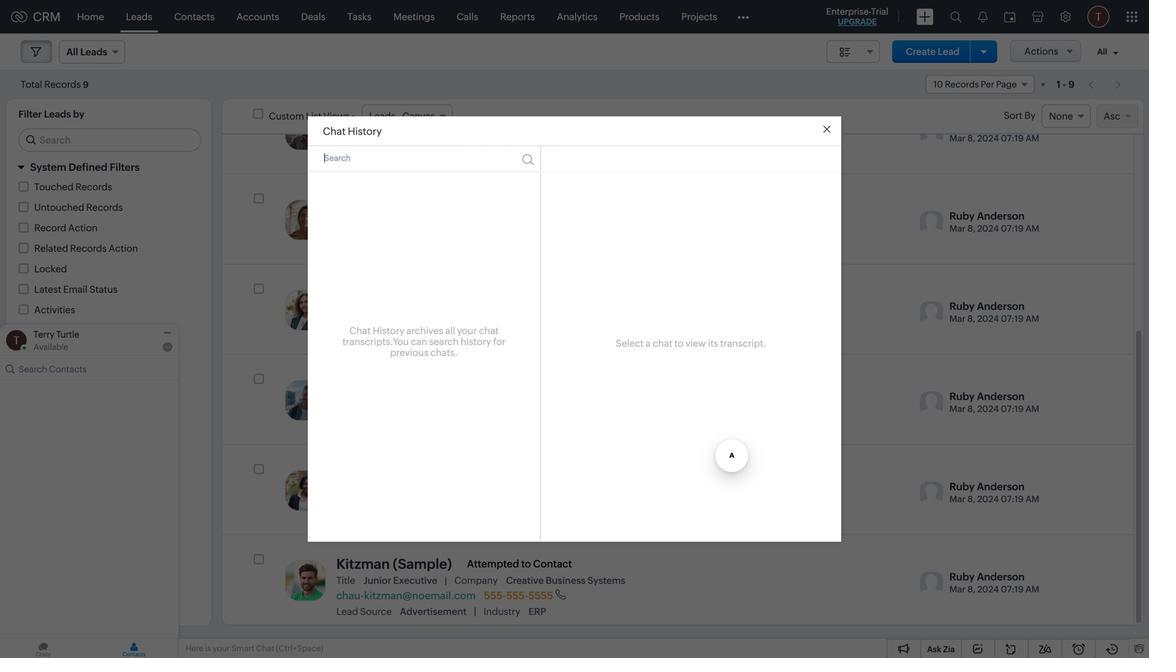Task type: locate. For each thing, give the bounding box(es) containing it.
4 07:19 from the top
[[1001, 404, 1024, 414]]

deals link
[[290, 0, 336, 33]]

1 horizontal spatial |
[[474, 607, 476, 618]]

0 vertical spatial chat
[[479, 325, 499, 336]]

1 vertical spatial action
[[109, 243, 138, 254]]

0 horizontal spatial 9
[[83, 80, 89, 90]]

lead inside button
[[938, 46, 960, 57]]

3 mar from the top
[[949, 314, 966, 324]]

| right advertisement
[[474, 607, 476, 618]]

your right is
[[213, 644, 230, 654]]

07:19
[[1001, 133, 1024, 143], [1001, 223, 1024, 234], [1001, 314, 1024, 324], [1001, 404, 1024, 414], [1001, 494, 1024, 505], [1001, 585, 1024, 595]]

2 2024 from the top
[[977, 223, 999, 234]]

0 vertical spatial title
[[336, 124, 355, 135]]

filter inside filter by fields dropdown button
[[30, 373, 55, 385]]

3 lead source from the top
[[336, 607, 392, 618]]

0 vertical spatial company
[[509, 395, 553, 406]]

3 canvas profile image image from the top
[[285, 380, 326, 421]]

action up related records action
[[68, 223, 98, 234]]

0 vertical spatial by
[[1024, 110, 1035, 121]]

(sample)
[[393, 557, 452, 572]]

2 horizontal spatial |
[[481, 336, 483, 347]]

1 vertical spatial by
[[57, 373, 70, 385]]

0 vertical spatial industry
[[491, 336, 528, 347]]

Search text field
[[308, 146, 514, 171]]

trial
[[871, 6, 888, 17]]

canvas image
[[920, 211, 943, 235], [920, 392, 943, 415], [920, 572, 943, 596]]

555-555-5555 for hirpara@noemail.com
[[476, 139, 545, 151]]

0 vertical spatial your
[[457, 325, 477, 336]]

1 vertical spatial lead source
[[336, 336, 392, 347]]

3 07:19 from the top
[[1001, 314, 1024, 324]]

2 vertical spatial company
[[454, 576, 498, 586]]

1 horizontal spatial chat
[[653, 338, 672, 349]]

create lead button
[[892, 40, 973, 63]]

contact up msp
[[510, 378, 549, 390]]

actions
[[1024, 46, 1058, 57]]

1 vertical spatial |
[[445, 576, 447, 587]]

email
[[63, 284, 87, 295]]

9
[[1068, 79, 1075, 90], [83, 80, 89, 90]]

leads
[[126, 11, 152, 22], [44, 109, 71, 120]]

1 ruby anderson mar 8, 2024 07:19 am from the top
[[949, 210, 1039, 234]]

by inside dropdown button
[[57, 373, 70, 385]]

non-management isv
[[517, 155, 617, 166]]

lead
[[938, 46, 960, 57], [336, 155, 358, 166], [336, 336, 358, 347], [336, 607, 358, 618]]

to up creative
[[521, 558, 531, 570]]

non-
[[517, 155, 539, 166]]

Search text field
[[19, 129, 200, 151]]

4 2024 from the top
[[977, 404, 999, 414]]

contacts image
[[91, 639, 177, 659]]

home
[[77, 11, 104, 22]]

1 vertical spatial to
[[498, 378, 508, 390]]

fields
[[72, 373, 101, 385]]

isv right management
[[565, 516, 579, 527]]

contact up business
[[533, 558, 572, 570]]

industry
[[491, 336, 528, 347], [484, 607, 520, 618]]

1 horizontal spatial chat
[[323, 125, 346, 137]]

2 vertical spatial |
[[474, 607, 476, 618]]

calls
[[457, 11, 478, 22]]

records down record action
[[70, 243, 107, 254]]

0 vertical spatial chat
[[323, 125, 346, 137]]

6 07:19 from the top
[[1001, 585, 1024, 595]]

anderson for qualified
[[977, 301, 1025, 313]]

5555 up government/military
[[546, 319, 571, 331]]

create
[[906, 46, 936, 57]]

5 mar from the top
[[949, 494, 966, 505]]

canvas profile image image
[[285, 200, 326, 241], [285, 290, 326, 331], [285, 380, 326, 421], [285, 471, 326, 512], [285, 561, 326, 602]]

5 anderson from the top
[[977, 571, 1025, 583]]

1 source from the top
[[360, 155, 392, 166]]

create menu element
[[908, 0, 942, 33]]

1 lead source from the top
[[336, 155, 392, 166]]

| down (sample)
[[445, 576, 447, 587]]

07:19 for third canvas icon from the top
[[1001, 585, 1024, 595]]

isv right "management"
[[602, 155, 617, 166]]

chat for chat history archives all your chat transcripts.you can search history for previous chats.
[[349, 325, 371, 336]]

mar for canvas icon associated with dimensions
[[949, 223, 966, 234]]

| for chau-kitzman@noemail.com
[[474, 607, 476, 618]]

leads right home
[[126, 11, 152, 22]]

1 vertical spatial attempted
[[467, 558, 519, 570]]

filter leads by
[[18, 109, 84, 120]]

sort
[[1004, 110, 1022, 121]]

systems right business
[[587, 576, 626, 586]]

lead down felix-
[[336, 155, 358, 166]]

to
[[674, 338, 684, 349], [498, 378, 508, 390], [521, 558, 531, 570]]

source down chau-
[[360, 607, 392, 618]]

2 ruby anderson mar 8, 2024 07:19 am from the top
[[949, 301, 1039, 324]]

filter down campaigns
[[30, 373, 55, 385]]

i
[[487, 124, 489, 135]]

0 vertical spatial leads
[[126, 11, 152, 22]]

history down the :
[[348, 125, 382, 137]]

action
[[68, 223, 98, 234], [109, 243, 138, 254]]

1 vertical spatial industry
[[484, 607, 520, 618]]

create lead
[[906, 46, 960, 57]]

2 lead source from the top
[[336, 336, 392, 347]]

1 vertical spatial chat
[[349, 325, 371, 336]]

sort by
[[1004, 110, 1035, 121]]

0 vertical spatial canvas image
[[920, 302, 943, 325]]

| left for
[[481, 336, 483, 347]]

555-555-5555 down creative
[[484, 590, 553, 602]]

1 vertical spatial source
[[360, 336, 392, 347]]

referral
[[439, 336, 474, 347]]

industry for chau-kitzman@noemail.com
[[484, 607, 520, 618]]

by right sort in the top of the page
[[1024, 110, 1035, 121]]

3 ruby from the top
[[949, 391, 975, 403]]

0 vertical spatial 555-555-5555
[[476, 139, 545, 151]]

analytics link
[[546, 0, 609, 33]]

company up management
[[515, 485, 558, 496]]

1 horizontal spatial 9
[[1068, 79, 1075, 90]]

1 canvas image from the top
[[920, 302, 943, 325]]

lead source
[[336, 155, 392, 166], [336, 336, 392, 347], [336, 607, 392, 618]]

0 vertical spatial history
[[348, 125, 382, 137]]

2 mar from the top
[[949, 223, 966, 234]]

2 canvas image from the top
[[920, 392, 943, 415]]

chau-
[[336, 590, 364, 602]]

2 canvas image from the top
[[920, 482, 943, 505]]

5 canvas profile image image from the top
[[285, 561, 326, 602]]

1 horizontal spatial to
[[521, 558, 531, 570]]

lead down yvonne-
[[336, 336, 358, 347]]

0 horizontal spatial leads
[[44, 109, 71, 120]]

0 horizontal spatial to
[[498, 378, 508, 390]]

records for untouched
[[86, 202, 123, 213]]

management isv
[[503, 516, 579, 527]]

chat right referral
[[479, 325, 499, 336]]

canvas profile image image for pre-
[[285, 290, 326, 331]]

1 vertical spatial canvas image
[[920, 482, 943, 505]]

07:19 for canvas image for company
[[1001, 494, 1024, 505]]

records down the touched records
[[86, 202, 123, 213]]

2 vertical spatial chat
[[256, 644, 274, 654]]

leads left by
[[44, 109, 71, 120]]

computer
[[363, 124, 410, 135]]

mar for canvas icon associated with to
[[949, 404, 966, 414]]

1 horizontal spatial leads
[[126, 11, 152, 22]]

junior executive
[[363, 576, 437, 586]]

optical networking
[[495, 245, 582, 256]]

9 up by
[[83, 80, 89, 90]]

your inside chat history archives all your chat transcripts.you can search history for previous chats.
[[457, 325, 477, 336]]

0 horizontal spatial isv
[[565, 516, 579, 527]]

1 vertical spatial systems
[[587, 576, 626, 586]]

industry for yvonne-tjepkema@noemail.com
[[491, 336, 528, 347]]

4 ruby from the top
[[949, 481, 975, 493]]

1 vertical spatial filter
[[30, 373, 55, 385]]

chau-kitzman@noemail.com
[[336, 590, 476, 602]]

1 ruby from the top
[[949, 210, 975, 222]]

ruby for qualified
[[949, 301, 975, 313]]

2 source from the top
[[360, 336, 392, 347]]

record action
[[34, 223, 98, 234]]

create menu image
[[916, 9, 934, 25]]

1 horizontal spatial your
[[457, 325, 477, 336]]

attempted inside 'attempted to contact company 555-555-5555'
[[444, 378, 496, 390]]

chat
[[479, 325, 499, 336], [653, 338, 672, 349]]

3 anderson from the top
[[977, 391, 1025, 403]]

industry down the grayson
[[491, 336, 528, 347]]

contact inside 'attempted to contact company 555-555-5555'
[[510, 378, 549, 390]]

5555 inside 'attempted to contact company 555-555-5555'
[[531, 410, 555, 422]]

your right all
[[457, 325, 477, 336]]

felix-hirpara@noemail.com link
[[336, 139, 468, 151]]

to inside 'attempted to contact company 555-555-5555'
[[498, 378, 508, 390]]

kitzman (sample)
[[336, 557, 452, 572]]

2 07:19 from the top
[[1001, 223, 1024, 234]]

canvas image for dimensions
[[920, 211, 943, 235]]

ruby anderson mar 8, 2024 07:19 am
[[949, 210, 1039, 234], [949, 301, 1039, 324], [949, 391, 1039, 414], [949, 481, 1039, 505], [949, 571, 1039, 595]]

2 vertical spatial to
[[521, 558, 531, 570]]

5555
[[521, 139, 545, 151], [527, 229, 551, 241], [546, 319, 571, 331], [531, 410, 555, 422], [528, 590, 553, 602]]

ruby anderson mar 8, 2024 07:19 am for dimensions
[[949, 210, 1039, 234]]

555-555-5555 up non-
[[476, 139, 545, 151]]

crm
[[33, 10, 61, 24]]

ruby anderson mar 8, 2024 07:19 am for to
[[949, 391, 1039, 414]]

canvas profile image image for attempted
[[285, 380, 326, 421]]

systems up the 'hirpara@noemail.com' on the left top
[[412, 124, 450, 135]]

5 8, from the top
[[967, 494, 975, 505]]

1 horizontal spatial systems
[[587, 576, 626, 586]]

2 title from the top
[[336, 576, 355, 586]]

am
[[1025, 133, 1039, 143], [1025, 223, 1039, 234], [1025, 314, 1039, 324], [1025, 404, 1039, 414], [1025, 494, 1039, 505], [1025, 585, 1039, 595]]

ruby
[[949, 210, 975, 222], [949, 301, 975, 313], [949, 391, 975, 403], [949, 481, 975, 493], [949, 571, 975, 583]]

1 vertical spatial isv
[[565, 516, 579, 527]]

msp (management service provider)
[[517, 426, 682, 437]]

2 horizontal spatial to
[[674, 338, 684, 349]]

action up status in the top left of the page
[[109, 243, 138, 254]]

government/military
[[536, 336, 630, 347]]

records for related
[[70, 243, 107, 254]]

chat for chat history
[[323, 125, 346, 137]]

records for touched
[[75, 182, 112, 193]]

5 ruby from the top
[[949, 571, 975, 583]]

industry left the erp
[[484, 607, 520, 618]]

terry
[[34, 330, 54, 340]]

lead source down felix-
[[336, 155, 392, 166]]

for
[[493, 336, 506, 347]]

0 vertical spatial lead source
[[336, 155, 392, 166]]

3 2024 from the top
[[977, 314, 999, 324]]

am for canvas icon associated with dimensions
[[1025, 223, 1039, 234]]

0 horizontal spatial chat
[[479, 325, 499, 336]]

1 canvas profile image image from the top
[[285, 200, 326, 241]]

am for canvas icon associated with to
[[1025, 404, 1039, 414]]

ruby anderson mar 8, 2024 07:19 am for qualified
[[949, 301, 1039, 324]]

1 vertical spatial contact
[[533, 558, 572, 570]]

filter
[[18, 109, 42, 120], [30, 373, 55, 385]]

canvas image for to
[[920, 392, 943, 415]]

to left view
[[674, 338, 684, 349]]

transcripts.you
[[342, 336, 409, 347]]

0 vertical spatial |
[[481, 336, 483, 347]]

source down yvonne-
[[360, 336, 392, 347]]

5 am from the top
[[1025, 494, 1039, 505]]

2 horizontal spatial chat
[[349, 325, 371, 336]]

is
[[205, 644, 211, 654]]

grayson
[[513, 305, 551, 316]]

company up msp
[[509, 395, 553, 406]]

by left fields
[[57, 373, 70, 385]]

6 mar from the top
[[949, 585, 966, 595]]

0 vertical spatial systems
[[412, 124, 450, 135]]

filter by fields
[[30, 373, 101, 385]]

company
[[509, 395, 553, 406], [515, 485, 558, 496], [454, 576, 498, 586]]

0 vertical spatial action
[[68, 223, 98, 234]]

3 ruby anderson mar 8, 2024 07:19 am from the top
[[949, 391, 1039, 414]]

5555 up msp
[[531, 410, 555, 422]]

junior
[[363, 576, 391, 586]]

contacts link
[[163, 0, 226, 33]]

0 vertical spatial contact
[[510, 378, 549, 390]]

0 horizontal spatial by
[[57, 373, 70, 385]]

canvas image
[[920, 302, 943, 325], [920, 482, 943, 505]]

lead source down chau-
[[336, 607, 392, 618]]

yvonne-tjepkema@noemail.com link
[[336, 319, 494, 331]]

title up felix-
[[336, 124, 355, 135]]

chat inside chat history archives all your chat transcripts.you can search history for previous chats.
[[349, 325, 371, 336]]

attempted up creative
[[467, 558, 519, 570]]

0 vertical spatial filter
[[18, 109, 42, 120]]

0 horizontal spatial action
[[68, 223, 98, 234]]

0 vertical spatial canvas image
[[920, 211, 943, 235]]

0 vertical spatial to
[[674, 338, 684, 349]]

1 vertical spatial your
[[213, 644, 230, 654]]

provider)
[[641, 426, 682, 437]]

2 vertical spatial canvas image
[[920, 572, 943, 596]]

printing dimensions 555-555-5555
[[482, 214, 599, 241]]

0 vertical spatial attempted
[[444, 378, 496, 390]]

select
[[616, 338, 644, 349]]

4 am from the top
[[1025, 404, 1039, 414]]

lead right create
[[938, 46, 960, 57]]

history up previous on the bottom of the page
[[373, 325, 404, 336]]

5 ruby anderson mar 8, 2024 07:19 am from the top
[[949, 571, 1039, 595]]

| for yvonne-tjepkema@noemail.com
[[481, 336, 483, 347]]

4 anderson from the top
[[977, 481, 1025, 493]]

isv
[[602, 155, 617, 166], [565, 516, 579, 527]]

filter down total on the top of the page
[[18, 109, 42, 120]]

555-555-5555
[[476, 139, 545, 151], [502, 319, 571, 331], [484, 590, 553, 602]]

555-555-5555 for kitzman@noemail.com
[[484, 590, 553, 602]]

projects
[[681, 11, 717, 22]]

2 vertical spatial source
[[360, 607, 392, 618]]

terry turtle
[[34, 330, 79, 340]]

yvonne-
[[336, 319, 376, 331]]

title for junior executive
[[336, 576, 355, 586]]

9 right -
[[1068, 79, 1075, 90]]

9 for total records 9
[[83, 80, 89, 90]]

4 mar from the top
[[949, 404, 966, 414]]

attempted down the 'chats.'
[[444, 378, 496, 390]]

navigation
[[1081, 75, 1128, 94]]

4 8, from the top
[[967, 404, 975, 414]]

2 canvas profile image image from the top
[[285, 290, 326, 331]]

felix-hirpara@noemail.com
[[336, 139, 468, 151]]

history inside chat history archives all your chat transcripts.you can search history for previous chats.
[[373, 325, 404, 336]]

3 am from the top
[[1025, 314, 1039, 324]]

lead source for tjepkema@noemail.com
[[336, 336, 392, 347]]

3 source from the top
[[360, 607, 392, 618]]

5 07:19 from the top
[[1001, 494, 1024, 505]]

filter for filter leads by
[[18, 109, 42, 120]]

0 vertical spatial source
[[360, 155, 392, 166]]

2 anderson from the top
[[977, 301, 1025, 313]]

defined
[[69, 161, 107, 173]]

2 vertical spatial 555-555-5555
[[484, 590, 553, 602]]

07:19 for canvas image for grayson
[[1001, 314, 1024, 324]]

by for sort
[[1024, 110, 1035, 121]]

to down for
[[498, 378, 508, 390]]

2 vertical spatial lead source
[[336, 607, 392, 618]]

1 vertical spatial title
[[336, 576, 355, 586]]

company down attempted to contact
[[454, 576, 498, 586]]

source down felix-hirpara@noemail.com link
[[360, 155, 392, 166]]

9 inside total records 9
[[83, 80, 89, 90]]

total records 9
[[21, 79, 89, 90]]

1 vertical spatial history
[[373, 325, 404, 336]]

records right total on the top of the page
[[44, 79, 81, 90]]

1 anderson from the top
[[977, 210, 1025, 222]]

2 ruby from the top
[[949, 301, 975, 313]]

history for chat history
[[348, 125, 382, 137]]

5555 up optical networking
[[527, 229, 551, 241]]

2 am from the top
[[1025, 223, 1039, 234]]

lead down chau-
[[336, 607, 358, 618]]

related
[[34, 243, 68, 254]]

2024
[[977, 133, 999, 143], [977, 223, 999, 234], [977, 314, 999, 324], [977, 404, 999, 414], [977, 494, 999, 505], [977, 585, 999, 595]]

1 vertical spatial canvas image
[[920, 392, 943, 415]]

6 am from the top
[[1025, 585, 1039, 595]]

meetings link
[[383, 0, 446, 33]]

mar for canvas image for grayson
[[949, 314, 966, 324]]

records down defined
[[75, 182, 112, 193]]

lead source down yvonne-
[[336, 336, 392, 347]]

1 canvas image from the top
[[920, 211, 943, 235]]

5 2024 from the top
[[977, 494, 999, 505]]

archives
[[406, 325, 443, 336]]

chat right a
[[653, 338, 672, 349]]

555-555-5555 down the grayson
[[502, 319, 571, 331]]

6 2024 from the top
[[977, 585, 999, 595]]

title up chau-
[[336, 576, 355, 586]]

mar for canvas image for company
[[949, 494, 966, 505]]

1 title from the top
[[336, 124, 355, 135]]

title for computer systems analyst i
[[336, 124, 355, 135]]

0 vertical spatial isv
[[602, 155, 617, 166]]

1 horizontal spatial by
[[1024, 110, 1035, 121]]

your
[[457, 325, 477, 336], [213, 644, 230, 654]]



Task type: vqa. For each thing, say whether or not it's contained in the screenshot.
"Create Deal Edit Page Layout"
no



Task type: describe. For each thing, give the bounding box(es) containing it.
0 horizontal spatial |
[[445, 576, 447, 587]]

chat history
[[323, 125, 382, 137]]

management
[[503, 516, 563, 527]]

projects link
[[670, 0, 728, 33]]

-
[[1063, 79, 1066, 90]]

status
[[89, 284, 118, 295]]

5555 inside "printing dimensions 555-555-5555"
[[527, 229, 551, 241]]

contact for attempted to contact company 555-555-5555
[[510, 378, 549, 390]]

0 horizontal spatial your
[[213, 644, 230, 654]]

Search Contacts text field
[[18, 359, 161, 380]]

to for attempted to contact
[[521, 558, 531, 570]]

1 - 9
[[1056, 79, 1075, 90]]

1 8, from the top
[[967, 133, 975, 143]]

0 horizontal spatial systems
[[412, 124, 450, 135]]

all
[[1097, 47, 1107, 57]]

ask zia
[[927, 645, 955, 655]]

dimensions
[[546, 214, 599, 225]]

tjepkema@noemail.com
[[376, 319, 494, 331]]

1 vertical spatial company
[[515, 485, 558, 496]]

filter for filter by fields
[[30, 373, 55, 385]]

contact for attempted to contact
[[533, 558, 572, 570]]

lead for advertisement
[[336, 607, 358, 618]]

(management
[[540, 426, 603, 437]]

5555 up the erp
[[528, 590, 553, 602]]

yvonne-tjepkema@noemail.com
[[336, 319, 494, 331]]

1 am from the top
[[1025, 133, 1039, 143]]

by
[[73, 109, 84, 120]]

canvas profile image image for printing
[[285, 200, 326, 241]]

list
[[306, 111, 321, 122]]

3 8, from the top
[[967, 314, 975, 324]]

kitzman (sample) link
[[336, 557, 452, 572]]

2024 for third canvas icon from the top
[[977, 585, 999, 595]]

chau-kitzman@noemail.com link
[[336, 590, 476, 602]]

4 ruby anderson mar 8, 2024 07:19 am from the top
[[949, 481, 1039, 505]]

2024 for canvas icon associated with dimensions
[[977, 223, 999, 234]]

pre-qualified grayson
[[477, 288, 551, 316]]

enterprise-trial upgrade
[[826, 6, 888, 26]]

9 for 1 - 9
[[1068, 79, 1075, 90]]

chats image
[[0, 639, 86, 659]]

latest
[[34, 284, 61, 295]]

reports link
[[489, 0, 546, 33]]

filter by fields button
[[6, 367, 211, 391]]

available
[[34, 343, 68, 352]]

calls link
[[446, 0, 489, 33]]

(ctrl+space)
[[276, 644, 323, 654]]

custom list views :
[[269, 111, 355, 122]]

anderson for dimensions
[[977, 210, 1025, 222]]

touched records
[[34, 182, 112, 193]]

touched
[[34, 182, 73, 193]]

custom
[[269, 111, 304, 122]]

meetings
[[393, 11, 435, 22]]

tasks link
[[336, 0, 383, 33]]

msp
[[517, 426, 538, 437]]

system defined filters
[[30, 161, 140, 173]]

anderson for to
[[977, 391, 1025, 403]]

logo image
[[11, 11, 27, 22]]

crm link
[[11, 10, 61, 24]]

external referral
[[400, 336, 474, 347]]

records for total
[[44, 79, 81, 90]]

lead for external referral
[[336, 336, 358, 347]]

enterprise-
[[826, 6, 871, 17]]

computer systems analyst i
[[363, 124, 489, 135]]

mar for third canvas icon from the top
[[949, 585, 966, 595]]

am for canvas image for grayson
[[1025, 314, 1039, 324]]

attempted to contact company 555-555-5555
[[444, 378, 555, 422]]

history for chat history archives all your chat transcripts.you can search history for previous chats.
[[373, 325, 404, 336]]

here
[[185, 644, 203, 654]]

creative business systems
[[506, 576, 626, 586]]

1 horizontal spatial action
[[109, 243, 138, 254]]

system defined filters button
[[6, 155, 211, 180]]

tasks
[[347, 11, 372, 22]]

related records action
[[34, 243, 138, 254]]

:
[[352, 111, 355, 122]]

1 2024 from the top
[[977, 133, 999, 143]]

accounts
[[237, 11, 279, 22]]

activities
[[34, 305, 75, 316]]

6 8, from the top
[[967, 585, 975, 595]]

filters
[[110, 161, 140, 173]]

chats.
[[430, 347, 458, 358]]

2024 for canvas image for grayson
[[977, 314, 999, 324]]

2024 for canvas image for company
[[977, 494, 999, 505]]

locked
[[34, 264, 67, 275]]

a
[[646, 338, 651, 349]]

1 07:19 from the top
[[1001, 133, 1024, 143]]

smart
[[231, 644, 254, 654]]

company inside 'attempted to contact company 555-555-5555'
[[509, 395, 553, 406]]

business
[[546, 576, 586, 586]]

1 vertical spatial chat
[[653, 338, 672, 349]]

products link
[[609, 0, 670, 33]]

07:19 for canvas icon associated with dimensions
[[1001, 223, 1024, 234]]

1 mar from the top
[[949, 133, 966, 143]]

ruby for dimensions
[[949, 210, 975, 222]]

untouched records
[[34, 202, 123, 213]]

executive
[[393, 576, 437, 586]]

lead for non-management isv
[[336, 155, 358, 166]]

views
[[323, 111, 350, 122]]

advertisement
[[400, 607, 467, 618]]

kitzman@noemail.com
[[364, 590, 476, 602]]

1 vertical spatial 555-555-5555
[[502, 319, 571, 331]]

printing
[[508, 214, 544, 225]]

by for filter
[[57, 373, 70, 385]]

ruby for to
[[949, 391, 975, 403]]

lead source for kitzman@noemail.com
[[336, 607, 392, 618]]

service
[[605, 426, 639, 437]]

0 horizontal spatial chat
[[256, 644, 274, 654]]

source for yvonne-
[[360, 336, 392, 347]]

zia
[[943, 645, 955, 655]]

attempted for attempted to contact
[[467, 558, 519, 570]]

07:19 for canvas icon associated with to
[[1001, 404, 1024, 414]]

chat inside chat history archives all your chat transcripts.you can search history for previous chats.
[[479, 325, 499, 336]]

external
[[400, 336, 437, 347]]

select a chat to view its transcript.
[[616, 338, 767, 349]]

felix-
[[336, 139, 360, 151]]

view
[[685, 338, 706, 349]]

deals
[[301, 11, 325, 22]]

chat history archives all your chat transcripts.you can search history for previous chats.
[[342, 325, 506, 358]]

management
[[539, 155, 600, 166]]

networking
[[530, 245, 582, 256]]

contacts
[[174, 11, 215, 22]]

close image
[[823, 125, 834, 135]]

canvas image for company
[[920, 482, 943, 505]]

4 canvas profile image image from the top
[[285, 471, 326, 512]]

5555 up non-
[[521, 139, 545, 151]]

ask
[[927, 645, 941, 655]]

campaigns
[[34, 346, 85, 357]]

canvas image for grayson
[[920, 302, 943, 325]]

history
[[461, 336, 491, 347]]

transcript.
[[720, 338, 767, 349]]

2024 for canvas icon associated with to
[[977, 404, 999, 414]]

2 8, from the top
[[967, 223, 975, 234]]

1 horizontal spatial isv
[[602, 155, 617, 166]]

source for chau-
[[360, 607, 392, 618]]

hirpara@noemail.com
[[360, 139, 468, 151]]

qualified
[[496, 288, 541, 300]]

1 vertical spatial leads
[[44, 109, 71, 120]]

am for third canvas icon from the top
[[1025, 585, 1039, 595]]

am for canvas image for company
[[1025, 494, 1039, 505]]

system
[[30, 161, 66, 173]]

home link
[[66, 0, 115, 33]]

to for attempted to contact company 555-555-5555
[[498, 378, 508, 390]]

3 canvas image from the top
[[920, 572, 943, 596]]

attempted for attempted to contact company 555-555-5555
[[444, 378, 496, 390]]



